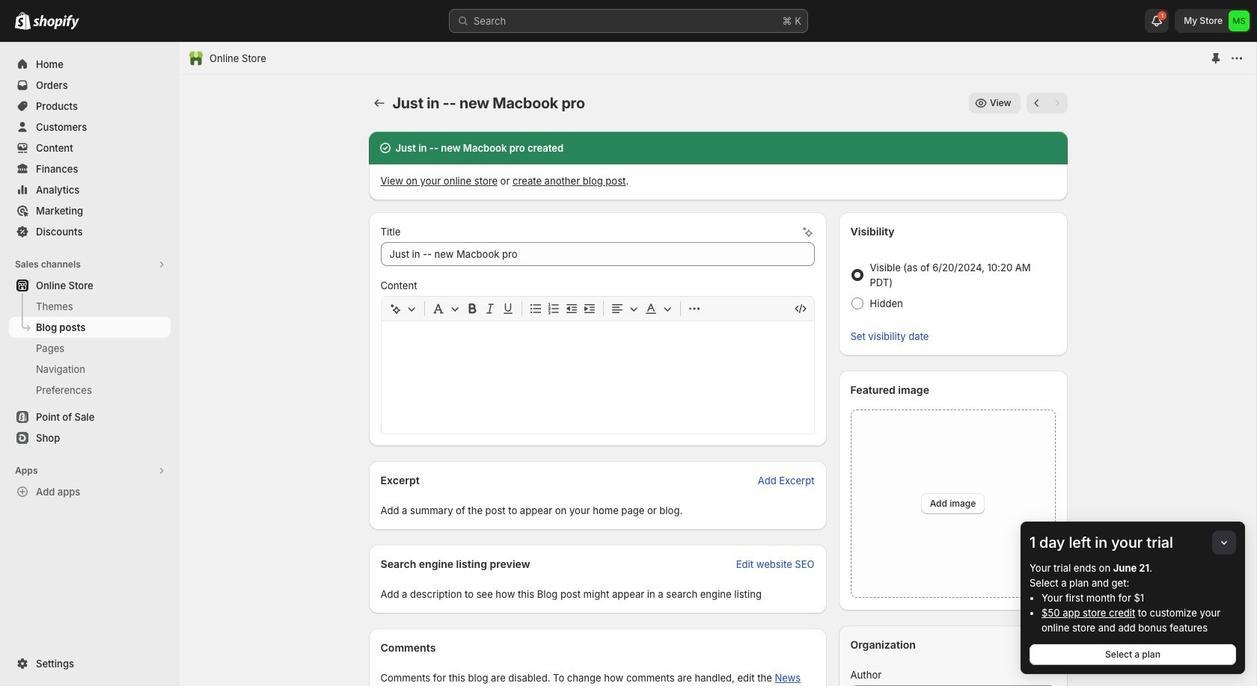 Task type: locate. For each thing, give the bounding box(es) containing it.
shopify image
[[15, 12, 31, 30], [33, 15, 79, 30]]



Task type: vqa. For each thing, say whether or not it's contained in the screenshot.
Shopify image at the left of page
yes



Task type: describe. For each thing, give the bounding box(es) containing it.
0 horizontal spatial shopify image
[[15, 12, 31, 30]]

online store image
[[189, 51, 204, 66]]

1 horizontal spatial shopify image
[[33, 15, 79, 30]]

my store image
[[1229, 10, 1250, 31]]



